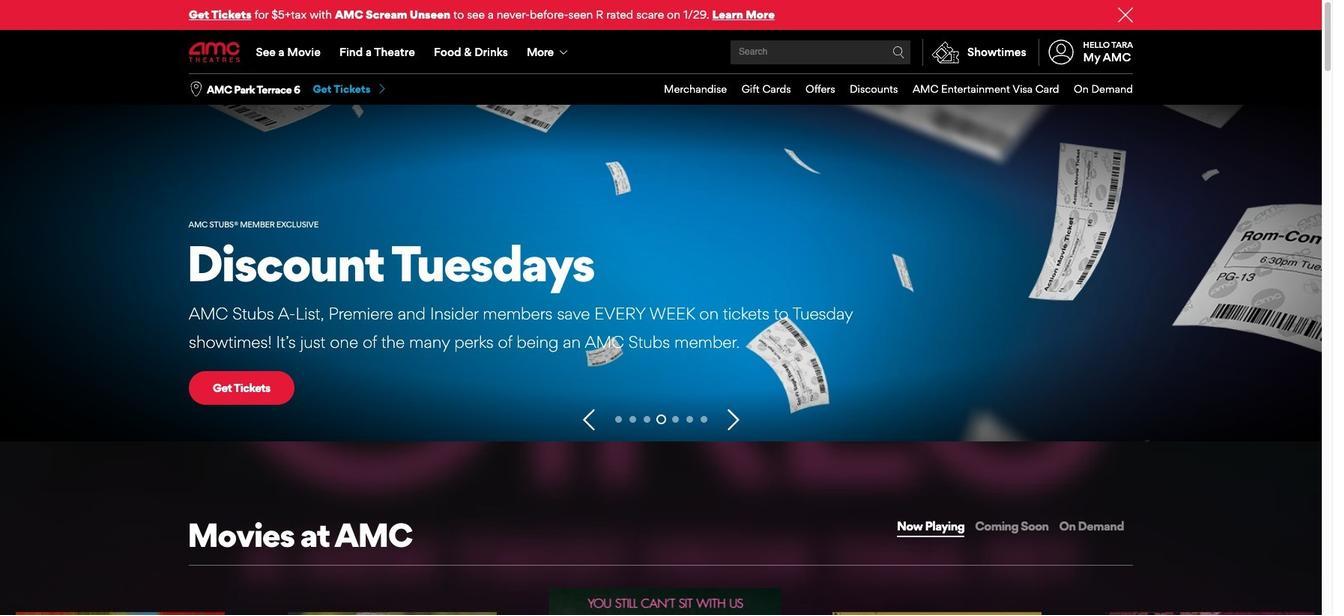 Task type: describe. For each thing, give the bounding box(es) containing it.
2 menu item from the left
[[727, 74, 791, 105]]

user profile image
[[1040, 40, 1082, 65]]

1 menu item from the left
[[649, 74, 727, 105]]

movie poster for mean girls image
[[549, 589, 781, 616]]

0 vertical spatial menu
[[189, 31, 1133, 73]]

movie poster for anyone but you image
[[288, 613, 497, 616]]

movie poster for the beekeeper image
[[833, 613, 1042, 616]]

6 menu item from the left
[[1059, 74, 1133, 105]]

go to my account page element
[[1038, 31, 1133, 73]]

3 menu item from the left
[[791, 74, 835, 105]]



Task type: locate. For each thing, give the bounding box(es) containing it.
submit search icon image
[[893, 46, 905, 58]]

movie poster for wonka image
[[1105, 613, 1314, 616]]

showtimes image
[[923, 39, 967, 66]]

menu item
[[649, 74, 727, 105], [727, 74, 791, 105], [791, 74, 835, 105], [835, 74, 898, 105], [898, 74, 1059, 105], [1059, 74, 1133, 105]]

movie poster for migration image
[[16, 613, 225, 616]]

1 vertical spatial menu
[[649, 74, 1133, 105]]

menu
[[189, 31, 1133, 73], [649, 74, 1133, 105]]

discount tuesdays image
[[0, 105, 1322, 442]]

4 menu item from the left
[[835, 74, 898, 105]]

search the AMC website text field
[[737, 47, 893, 58]]

5 menu item from the left
[[898, 74, 1059, 105]]

amc logo image
[[189, 42, 241, 63], [189, 42, 241, 63]]



Task type: vqa. For each thing, say whether or not it's contained in the screenshot.
menu
yes



